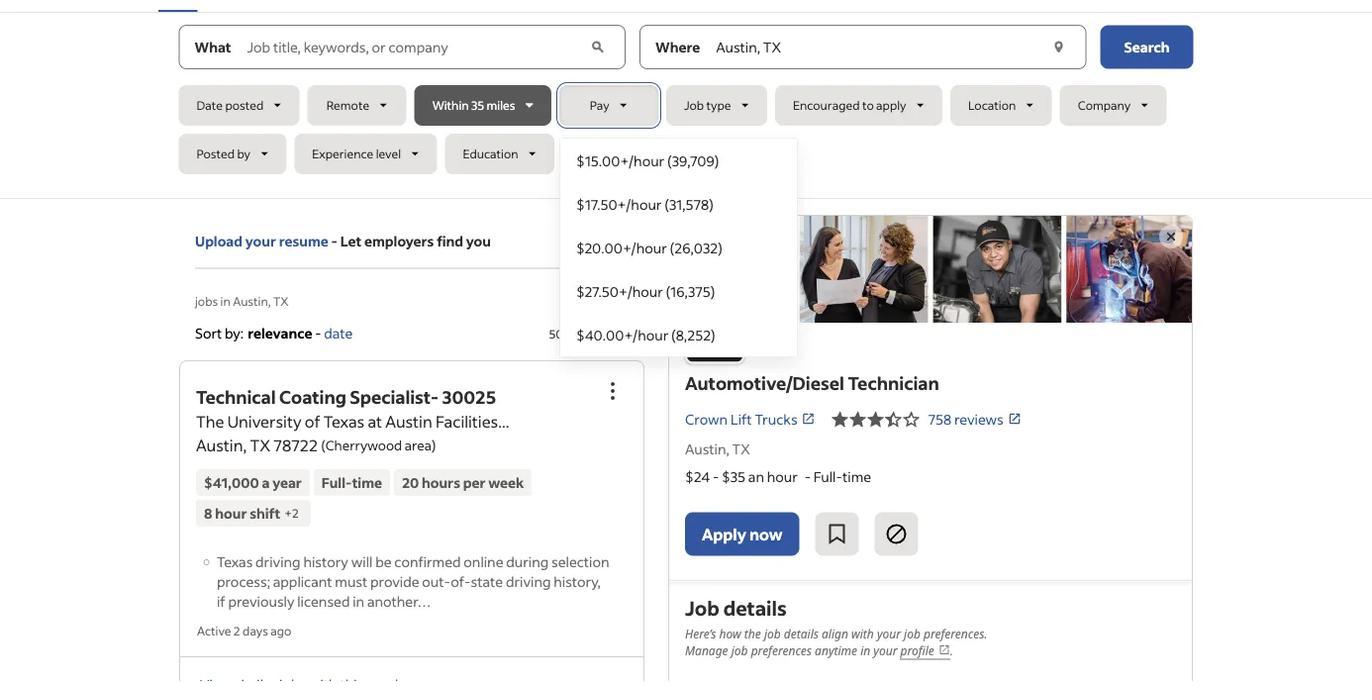 Task type: describe. For each thing, give the bounding box(es) containing it.
applicant
[[273, 572, 332, 590]]

job for job type
[[684, 97, 704, 113]]

you
[[466, 232, 491, 250]]

selection
[[552, 552, 609, 570]]

menu inside search field
[[559, 138, 798, 357]]

$24
[[685, 468, 710, 485]]

1 horizontal spatial hour
[[767, 468, 798, 485]]

1 horizontal spatial time
[[843, 468, 871, 485]]

pay
[[590, 97, 610, 113]]

- right an
[[805, 468, 811, 485]]

now
[[750, 524, 783, 544]]

anytime
[[815, 642, 858, 658]]

apply now button
[[685, 512, 799, 556]]

to
[[862, 97, 874, 113]]

profile
[[901, 642, 934, 658]]

automotive/diesel
[[685, 371, 844, 394]]

30025
[[442, 385, 496, 408]]

$27.50+/hour
[[576, 282, 663, 300]]

- left let
[[331, 232, 338, 250]]

20
[[402, 474, 419, 491]]

apply
[[702, 524, 746, 544]]

posted by
[[197, 146, 250, 161]]

clear element for where
[[1049, 37, 1069, 57]]

$41,000
[[204, 474, 259, 491]]

2 vertical spatial your
[[874, 642, 897, 658]]

texas inside "texas driving history will be confirmed online during selection process; applicant must provide out-of-state driving history, if previously licensed in another…"
[[217, 552, 253, 570]]

coating
[[279, 385, 346, 408]]

resume
[[279, 232, 329, 250]]

encouraged to apply
[[793, 97, 907, 113]]

the
[[744, 625, 761, 641]]

location
[[968, 97, 1016, 113]]

here's
[[685, 625, 716, 641]]

posted
[[197, 146, 235, 161]]

area
[[405, 436, 432, 454]]

$41,000 a year
[[204, 474, 302, 491]]

apply now
[[702, 524, 783, 544]]

what
[[195, 38, 231, 56]]

1 vertical spatial details
[[784, 625, 819, 641]]

austin
[[385, 411, 432, 432]]

posted by button
[[179, 134, 286, 174]]

austin, tx
[[685, 440, 750, 458]]

find
[[437, 232, 463, 250]]

job actions menu is collapsed image
[[601, 379, 625, 403]]

$17.50+/hour
[[576, 195, 662, 213]]

save this job image
[[825, 522, 849, 546]]

1 vertical spatial your
[[877, 625, 901, 641]]

close job details image
[[1159, 225, 1183, 249]]

cherrywood
[[325, 436, 402, 454]]

austin, up by:
[[233, 293, 271, 308]]

8 hour shift + 2
[[204, 504, 299, 522]]

level
[[376, 146, 401, 161]]

company
[[1078, 97, 1131, 113]]

experience level button
[[294, 134, 437, 174]]

none search field containing what
[[179, 25, 1194, 357]]

job details
[[685, 594, 787, 620]]

history,
[[554, 572, 601, 590]]

$15.00+/hour (39,709)
[[576, 151, 719, 169]]

out-
[[422, 572, 451, 590]]

$27.50+/hour (16,375) link
[[560, 269, 797, 313]]

week
[[488, 474, 524, 491]]

1 horizontal spatial full-
[[814, 468, 843, 485]]

date link
[[324, 324, 353, 342]]

here's how the job details align with your job preferences.
[[685, 625, 988, 641]]

not interested image
[[885, 522, 908, 546]]

$17.50+/hour (31,578) link
[[560, 182, 797, 226]]

technical coating specialist- 30025 button
[[196, 385, 496, 408]]

2 horizontal spatial job
[[904, 625, 921, 641]]

clear image for what
[[588, 37, 608, 57]]

0 horizontal spatial jobs
[[195, 293, 218, 308]]

date posted
[[197, 97, 264, 113]]

process;
[[217, 572, 270, 590]]

encouraged to apply button
[[775, 85, 943, 126]]

previously
[[228, 592, 294, 610]]

2 inside 8 hour shift + 2
[[292, 505, 299, 521]]

1 vertical spatial 2
[[234, 623, 240, 638]]

days
[[243, 623, 268, 638]]

2 horizontal spatial tx
[[732, 440, 750, 458]]

(
[[321, 436, 325, 454]]

(31,578)
[[665, 195, 714, 213]]

by:
[[225, 324, 244, 342]]

of-
[[451, 572, 471, 590]]

active 2 days ago
[[197, 623, 291, 638]]

2 vertical spatial in
[[861, 642, 871, 658]]

company button
[[1060, 85, 1167, 126]]

texas driving history will be confirmed online during selection process; applicant must provide out-of-state driving history, if previously licensed in another…
[[217, 552, 609, 610]]

(26,032)
[[670, 239, 723, 256]]

job for job details
[[685, 594, 720, 620]]

specialist-
[[350, 385, 439, 408]]

an
[[748, 468, 764, 485]]

where
[[655, 38, 700, 56]]

shift
[[250, 504, 280, 522]]

758
[[928, 410, 952, 428]]

by
[[237, 146, 250, 161]]

miles
[[487, 97, 515, 113]]

full-time
[[322, 474, 382, 491]]

within
[[432, 97, 469, 113]]

0 vertical spatial details
[[723, 594, 787, 620]]

relevance
[[248, 324, 312, 342]]

of
[[305, 411, 320, 432]]

experience
[[312, 146, 374, 161]]

$27.50+/hour (16,375)
[[576, 282, 715, 300]]

3.4 out of 5 stars. link to 758 company reviews (opens in a new tab) image
[[831, 407, 920, 431]]

$35
[[722, 468, 746, 485]]

+
[[284, 505, 292, 521]]

crown lift trucks link
[[685, 408, 815, 430]]

$20.00+/hour
[[576, 239, 667, 256]]



Task type: locate. For each thing, give the bounding box(es) containing it.
type
[[706, 97, 731, 113]]

education
[[463, 146, 518, 161]]

2 horizontal spatial in
[[861, 642, 871, 658]]

texas
[[324, 411, 365, 432], [217, 552, 253, 570]]

clear element up company popup button
[[1049, 37, 1069, 57]]

per
[[463, 474, 486, 491]]

texas up process;
[[217, 552, 253, 570]]

jobs up sort
[[195, 293, 218, 308]]

during
[[506, 552, 549, 570]]

- left date link
[[315, 324, 321, 342]]

search button
[[1101, 25, 1194, 69]]

clear image up pay
[[588, 37, 608, 57]]

details up the
[[723, 594, 787, 620]]

provide
[[370, 572, 419, 590]]

your
[[245, 232, 276, 250], [877, 625, 901, 641], [874, 642, 897, 658]]

-
[[331, 232, 338, 250], [315, 324, 321, 342], [713, 468, 719, 485], [805, 468, 811, 485]]

details up manage job preferences anytime in your
[[784, 625, 819, 641]]

1 horizontal spatial texas
[[324, 411, 365, 432]]

another…
[[367, 592, 431, 610]]

reviews
[[955, 410, 1004, 428]]

state
[[471, 572, 503, 590]]

0 vertical spatial your
[[245, 232, 276, 250]]

pay button
[[559, 85, 658, 126]]

preferences.
[[924, 625, 988, 641]]

clear element up pay
[[588, 37, 608, 57]]

Where field
[[712, 25, 1047, 69]]

profile link
[[901, 642, 950, 659]]

in down with on the bottom right of the page
[[861, 642, 871, 658]]

1 vertical spatial in
[[353, 592, 364, 610]]

tx inside technical coating specialist- 30025 the university of texas at austin facilities... austin, tx 78722 ( cherrywood area )
[[250, 435, 270, 455]]

technician
[[848, 371, 939, 394]]

job down how
[[731, 642, 748, 658]]

job inside dropdown button
[[684, 97, 704, 113]]

manage job preferences anytime in your
[[685, 642, 901, 658]]

0 horizontal spatial job
[[731, 642, 748, 658]]

technical coating specialist- 30025 the university of texas at austin facilities... austin, tx 78722 ( cherrywood area )
[[196, 385, 509, 455]]

20 hours per week
[[402, 474, 524, 491]]

tx up $35
[[732, 440, 750, 458]]

the
[[196, 411, 224, 432]]

jobs left help icon
[[586, 326, 609, 341]]

1 vertical spatial driving
[[506, 572, 551, 590]]

confirmed
[[394, 552, 461, 570]]

full- up save this job image in the bottom right of the page
[[814, 468, 843, 485]]

1 vertical spatial job
[[685, 594, 720, 620]]

0 vertical spatial in
[[220, 293, 230, 308]]

2 left the days
[[234, 623, 240, 638]]

in inside "texas driving history will be confirmed online during selection process; applicant must provide out-of-state driving history, if previously licensed in another…"
[[353, 592, 364, 610]]

education button
[[445, 134, 554, 174]]

texas inside technical coating specialist- 30025 the university of texas at austin facilities... austin, tx 78722 ( cherrywood area )
[[324, 411, 365, 432]]

job type button
[[666, 85, 767, 126]]

(16,375)
[[666, 282, 715, 300]]

hour
[[767, 468, 798, 485], [215, 504, 247, 522]]

1 horizontal spatial 2
[[292, 505, 299, 521]]

texas down technical coating specialist- 30025 button
[[324, 411, 365, 432]]

within 35 miles button
[[415, 85, 551, 126]]

1 horizontal spatial clear element
[[1049, 37, 1069, 57]]

(39,709)
[[667, 151, 719, 169]]

in down "must"
[[353, 592, 364, 610]]

your right upload
[[245, 232, 276, 250]]

$24 - $35 an hour - full-time
[[685, 468, 871, 485]]

None search field
[[179, 25, 1194, 357]]

time down cherrywood
[[352, 474, 382, 491]]

trucks
[[755, 410, 798, 428]]

2 right shift
[[292, 505, 299, 521]]

licensed
[[297, 592, 350, 610]]

tx up relevance
[[273, 293, 289, 308]]

0 horizontal spatial in
[[220, 293, 230, 308]]

1 clear element from the left
[[588, 37, 608, 57]]

clear element
[[588, 37, 608, 57], [1049, 37, 1069, 57]]

menu containing $15.00+/hour (39,709)
[[559, 138, 798, 357]]

austin, inside technical coating specialist- 30025 the university of texas at austin facilities... austin, tx 78722 ( cherrywood area )
[[196, 435, 247, 455]]

1 horizontal spatial in
[[353, 592, 364, 610]]

0 horizontal spatial full-
[[322, 474, 352, 491]]

full- down (
[[322, 474, 352, 491]]

job up here's
[[685, 594, 720, 620]]

austin, up $24
[[685, 440, 730, 458]]

within 35 miles
[[432, 97, 515, 113]]

date
[[324, 324, 353, 342]]

8
[[204, 504, 212, 522]]

in up by:
[[220, 293, 230, 308]]

0 horizontal spatial texas
[[217, 552, 253, 570]]

be
[[375, 552, 392, 570]]

758 reviews
[[928, 410, 1004, 428]]

upload
[[195, 232, 243, 250]]

jobs
[[195, 293, 218, 308], [586, 326, 609, 341]]

year
[[272, 474, 302, 491]]

hours
[[422, 474, 460, 491]]

active
[[197, 623, 231, 638]]

$15.00+/hour
[[576, 151, 665, 169]]

0 vertical spatial driving
[[256, 552, 301, 570]]

date
[[197, 97, 223, 113]]

sort by: relevance - date
[[195, 324, 353, 342]]

job
[[684, 97, 704, 113], [685, 594, 720, 620]]

0 vertical spatial texas
[[324, 411, 365, 432]]

$15.00+/hour (39,709) link
[[560, 139, 797, 182]]

0 horizontal spatial 2
[[234, 623, 240, 638]]

upload your resume link
[[195, 231, 329, 251]]

job up profile
[[904, 625, 921, 641]]

0 horizontal spatial hour
[[215, 504, 247, 522]]

align
[[822, 625, 848, 641]]

driving down during
[[506, 572, 551, 590]]

let
[[340, 232, 362, 250]]

0 horizontal spatial driving
[[256, 552, 301, 570]]

details
[[723, 594, 787, 620], [784, 625, 819, 641]]

help icon image
[[613, 326, 629, 342]]

$17.50+/hour (31,578)
[[576, 195, 714, 213]]

1 horizontal spatial tx
[[273, 293, 289, 308]]

job up preferences
[[764, 625, 781, 641]]

50,153
[[549, 326, 584, 341]]

1 horizontal spatial job
[[764, 625, 781, 641]]

location button
[[950, 85, 1052, 126]]

remote
[[327, 97, 369, 113]]

clear image
[[588, 37, 608, 57], [1049, 37, 1069, 57]]

driving up applicant
[[256, 552, 301, 570]]

job left type
[[684, 97, 704, 113]]

2 clear element from the left
[[1049, 37, 1069, 57]]

0 horizontal spatial clear element
[[588, 37, 608, 57]]

crown
[[685, 410, 728, 428]]

must
[[335, 572, 368, 590]]

hour right 8
[[215, 504, 247, 522]]

$40.00+/hour
[[576, 326, 669, 344]]

clear image up company popup button
[[1049, 37, 1069, 57]]

tx
[[273, 293, 289, 308], [250, 435, 270, 455], [732, 440, 750, 458]]

history
[[303, 552, 348, 570]]

time
[[843, 468, 871, 485], [352, 474, 382, 491]]

in
[[220, 293, 230, 308], [353, 592, 364, 610], [861, 642, 871, 658]]

job
[[764, 625, 781, 641], [904, 625, 921, 641], [731, 642, 748, 658]]

at
[[368, 411, 382, 432]]

clear image for where
[[1049, 37, 1069, 57]]

1 horizontal spatial driving
[[506, 572, 551, 590]]

crown lift trucks logo image
[[669, 216, 1192, 323], [685, 304, 745, 364]]

search
[[1124, 38, 1170, 56]]

technical
[[196, 385, 276, 408]]

menu
[[559, 138, 798, 357]]

0 horizontal spatial time
[[352, 474, 382, 491]]

clear element for what
[[588, 37, 608, 57]]

jobs in austin, tx
[[195, 293, 289, 308]]

2 clear image from the left
[[1049, 37, 1069, 57]]

- left $35
[[713, 468, 719, 485]]

1 vertical spatial hour
[[215, 504, 247, 522]]

time down 3.4 out of 5 stars. link to 758 company reviews (opens in a new tab) image
[[843, 468, 871, 485]]

0 horizontal spatial tx
[[250, 435, 270, 455]]

your down with on the bottom right of the page
[[874, 642, 897, 658]]

1 horizontal spatial jobs
[[586, 326, 609, 341]]

your right with on the bottom right of the page
[[877, 625, 901, 641]]

upload your resume - let employers find you
[[195, 232, 491, 250]]

1 clear image from the left
[[588, 37, 608, 57]]

1 vertical spatial texas
[[217, 552, 253, 570]]

0 vertical spatial 2
[[292, 505, 299, 521]]

ago
[[271, 623, 291, 638]]

tx down university
[[250, 435, 270, 455]]

$40.00+/hour (8,252)
[[576, 326, 716, 344]]

0 vertical spatial jobs
[[195, 293, 218, 308]]

What field
[[243, 25, 586, 69]]

hour right an
[[767, 468, 798, 485]]

758 reviews link
[[928, 410, 1022, 428]]

full-
[[814, 468, 843, 485], [322, 474, 352, 491]]

0 horizontal spatial clear image
[[588, 37, 608, 57]]

1 vertical spatial jobs
[[586, 326, 609, 341]]

1 horizontal spatial clear image
[[1049, 37, 1069, 57]]

university
[[227, 411, 301, 432]]

austin, down the
[[196, 435, 247, 455]]

0 vertical spatial hour
[[767, 468, 798, 485]]

0 vertical spatial job
[[684, 97, 704, 113]]

preferences
[[751, 642, 812, 658]]



Task type: vqa. For each thing, say whether or not it's contained in the screenshot.
matching
no



